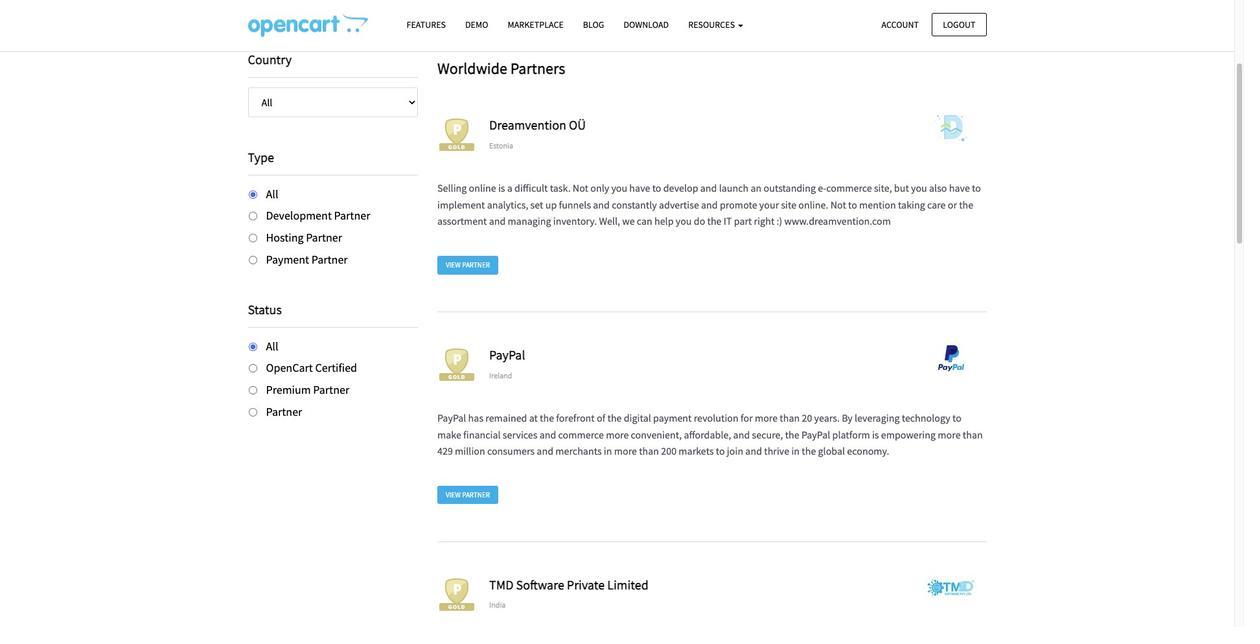 Task type: locate. For each thing, give the bounding box(es) containing it.
online.
[[799, 198, 829, 211]]

1 vertical spatial view
[[446, 491, 461, 500]]

0 horizontal spatial have
[[630, 182, 651, 195]]

advertise
[[659, 198, 699, 211]]

opencart certified image
[[438, 116, 477, 154], [438, 346, 477, 385], [438, 576, 477, 615]]

view partner link for paypal
[[438, 486, 499, 505]]

1 opencart certified image from the top
[[438, 116, 477, 154]]

you left do at right
[[676, 215, 692, 228]]

is left a
[[498, 182, 505, 195]]

technology
[[902, 412, 951, 425]]

view partner
[[446, 261, 490, 270], [446, 491, 490, 500]]

view for dreamvention oü
[[446, 261, 461, 270]]

1 horizontal spatial you
[[676, 215, 692, 228]]

but
[[895, 182, 909, 195]]

have up or at right top
[[950, 182, 970, 195]]

can
[[637, 215, 653, 228]]

more
[[755, 412, 778, 425], [606, 428, 629, 441], [938, 428, 961, 441], [614, 445, 637, 458]]

view partner link
[[438, 256, 499, 275], [438, 486, 499, 505]]

2 vertical spatial than
[[639, 445, 659, 458]]

view partner for dreamvention oü
[[446, 261, 490, 270]]

0 vertical spatial opencart certified image
[[438, 116, 477, 154]]

all
[[266, 186, 278, 201], [266, 339, 278, 354]]

commerce inside the selling online is a difficult task. not only you have to develop and launch an outstanding e-commerce site, but you also have to implement analytics, set up funnels and constantly advertise and promote your site online. not to mention taking care or the assortment and managing inventory. well, we can help you do the it part right :) www.dreamvention.com
[[827, 182, 872, 195]]

you
[[612, 182, 628, 195], [912, 182, 928, 195], [676, 215, 692, 228]]

1 view partner link from the top
[[438, 256, 499, 275]]

by
[[842, 412, 853, 425]]

the right of
[[608, 412, 622, 425]]

and down only
[[593, 198, 610, 211]]

0 vertical spatial view partner link
[[438, 256, 499, 275]]

up
[[546, 198, 557, 211]]

your
[[760, 198, 779, 211]]

to left develop
[[653, 182, 662, 195]]

paypal image
[[916, 346, 987, 372]]

view down assortment
[[446, 261, 461, 270]]

1 vertical spatial is
[[873, 428, 879, 441]]

dreamvention oü
[[489, 117, 586, 133]]

digital
[[624, 412, 651, 425]]

set
[[531, 198, 544, 211]]

1 view from the top
[[446, 261, 461, 270]]

1 vertical spatial all
[[266, 339, 278, 354]]

2 view partner from the top
[[446, 491, 490, 500]]

download
[[624, 19, 669, 30]]

than
[[780, 412, 800, 425], [963, 428, 983, 441], [639, 445, 659, 458]]

not up funnels
[[573, 182, 589, 195]]

0 vertical spatial commerce
[[827, 182, 872, 195]]

1 vertical spatial paypal
[[438, 412, 466, 425]]

dreamvention oü image
[[916, 116, 987, 142]]

marketplace
[[508, 19, 564, 30]]

and down for
[[734, 428, 750, 441]]

help
[[655, 215, 674, 228]]

opencart certified image for dreamvention oü
[[438, 116, 477, 154]]

2 vertical spatial paypal
[[802, 428, 831, 441]]

logout
[[943, 18, 976, 30]]

view partner link down million
[[438, 486, 499, 505]]

mention
[[860, 198, 896, 211]]

0 vertical spatial view
[[446, 261, 461, 270]]

1 all from the top
[[266, 186, 278, 201]]

2 opencart certified image from the top
[[438, 346, 477, 385]]

is inside the selling online is a difficult task. not only you have to develop and launch an outstanding e-commerce site, but you also have to implement analytics, set up funnels and constantly advertise and promote your site online. not to mention taking care or the assortment and managing inventory. well, we can help you do the it part right :) www.dreamvention.com
[[498, 182, 505, 195]]

0 vertical spatial all
[[266, 186, 278, 201]]

paypal for paypal
[[489, 347, 525, 363]]

in
[[604, 445, 612, 458], [792, 445, 800, 458]]

opencart certified image for tmd software private limited
[[438, 576, 477, 615]]

2 all from the top
[[266, 339, 278, 354]]

1 horizontal spatial have
[[950, 182, 970, 195]]

2 have from the left
[[950, 182, 970, 195]]

1 horizontal spatial in
[[792, 445, 800, 458]]

1 horizontal spatial commerce
[[827, 182, 872, 195]]

features link
[[397, 14, 456, 36]]

view partner link down assortment
[[438, 256, 499, 275]]

0 horizontal spatial in
[[604, 445, 612, 458]]

it
[[724, 215, 732, 228]]

None radio
[[249, 212, 257, 221], [249, 256, 257, 264], [249, 343, 257, 351], [249, 365, 257, 373], [249, 387, 257, 395], [249, 408, 257, 417], [249, 212, 257, 221], [249, 256, 257, 264], [249, 343, 257, 351], [249, 365, 257, 373], [249, 387, 257, 395], [249, 408, 257, 417]]

0 horizontal spatial paypal
[[438, 412, 466, 425]]

commerce up mention
[[827, 182, 872, 195]]

paypal down '20'
[[802, 428, 831, 441]]

to left join
[[716, 445, 725, 458]]

0 horizontal spatial than
[[639, 445, 659, 458]]

1 vertical spatial than
[[963, 428, 983, 441]]

0 vertical spatial paypal
[[489, 347, 525, 363]]

paypal up make in the left of the page
[[438, 412, 466, 425]]

limited
[[608, 577, 649, 593]]

commerce inside paypal has remained at the forefront of the digital payment revolution for more than 20 years. by leveraging technology to make financial services and commerce more convenient, affordable, and secure, the paypal platform is empowering more than 429 million consumers and merchants in more than 200 markets to join and thrive in the global economy.
[[559, 428, 604, 441]]

3 opencart certified image from the top
[[438, 576, 477, 615]]

opencart - partners image
[[248, 14, 368, 37]]

1 vertical spatial opencart certified image
[[438, 346, 477, 385]]

dreamvention
[[489, 117, 567, 133]]

view partner link for dreamvention oü
[[438, 256, 499, 275]]

0 horizontal spatial commerce
[[559, 428, 604, 441]]

opencart certified image left india
[[438, 576, 477, 615]]

the left the global
[[802, 445, 816, 458]]

1 horizontal spatial than
[[780, 412, 800, 425]]

1 have from the left
[[630, 182, 651, 195]]

1 view partner from the top
[[446, 261, 490, 270]]

assortment
[[438, 215, 487, 228]]

1 horizontal spatial is
[[873, 428, 879, 441]]

certified
[[315, 361, 357, 376]]

0 vertical spatial is
[[498, 182, 505, 195]]

the
[[960, 198, 974, 211], [708, 215, 722, 228], [540, 412, 554, 425], [608, 412, 622, 425], [786, 428, 800, 441], [802, 445, 816, 458]]

1 vertical spatial view partner
[[446, 491, 490, 500]]

20
[[802, 412, 813, 425]]

1 in from the left
[[604, 445, 612, 458]]

view down "429"
[[446, 491, 461, 500]]

than down convenient,
[[639, 445, 659, 458]]

logout link
[[932, 13, 987, 36]]

2 horizontal spatial paypal
[[802, 428, 831, 441]]

2 view from the top
[[446, 491, 461, 500]]

1 horizontal spatial not
[[831, 198, 847, 211]]

2 view partner link from the top
[[438, 486, 499, 505]]

view
[[446, 261, 461, 270], [446, 491, 461, 500]]

None radio
[[249, 190, 257, 199], [249, 234, 257, 243], [249, 190, 257, 199], [249, 234, 257, 243]]

convenient,
[[631, 428, 682, 441]]

premium partner
[[266, 383, 350, 398]]

and down analytics,
[[489, 215, 506, 228]]

partner down million
[[462, 491, 490, 500]]

than left '20'
[[780, 412, 800, 425]]

all for type
[[266, 186, 278, 201]]

in right 'thrive'
[[792, 445, 800, 458]]

and
[[701, 182, 717, 195], [593, 198, 610, 211], [701, 198, 718, 211], [489, 215, 506, 228], [540, 428, 556, 441], [734, 428, 750, 441], [537, 445, 554, 458], [746, 445, 762, 458]]

forefront
[[556, 412, 595, 425]]

all up opencart
[[266, 339, 278, 354]]

we
[[623, 215, 635, 228]]

promote
[[720, 198, 758, 211]]

consumers
[[488, 445, 535, 458]]

view for paypal
[[446, 491, 461, 500]]

0 horizontal spatial is
[[498, 182, 505, 195]]

to right also
[[972, 182, 981, 195]]

1 horizontal spatial paypal
[[489, 347, 525, 363]]

in right the merchants
[[604, 445, 612, 458]]

2 horizontal spatial you
[[912, 182, 928, 195]]

have up constantly
[[630, 182, 651, 195]]

2 horizontal spatial than
[[963, 428, 983, 441]]

online
[[469, 182, 496, 195]]

and right join
[[746, 445, 762, 458]]

worldwide
[[438, 58, 508, 78]]

development partner
[[266, 208, 370, 223]]

more down "technology"
[[938, 428, 961, 441]]

not up the www.dreamvention.com
[[831, 198, 847, 211]]

account link
[[871, 13, 930, 36]]

all up the development
[[266, 186, 278, 201]]

the right or at right top
[[960, 198, 974, 211]]

view partner down assortment
[[446, 261, 490, 270]]

paypal up ireland
[[489, 347, 525, 363]]

1 vertical spatial commerce
[[559, 428, 604, 441]]

you right but on the top right of page
[[912, 182, 928, 195]]

0 vertical spatial not
[[573, 182, 589, 195]]

not
[[573, 182, 589, 195], [831, 198, 847, 211]]

opencart certified image left ireland
[[438, 346, 477, 385]]

hosting
[[266, 230, 304, 245]]

a
[[507, 182, 513, 195]]

opencart certified image left estonia
[[438, 116, 477, 154]]

1 vertical spatial view partner link
[[438, 486, 499, 505]]

2 vertical spatial opencart certified image
[[438, 576, 477, 615]]

0 vertical spatial view partner
[[446, 261, 490, 270]]

to right "technology"
[[953, 412, 962, 425]]

paypal
[[489, 347, 525, 363], [438, 412, 466, 425], [802, 428, 831, 441]]

empowering
[[882, 428, 936, 441]]

commerce up the merchants
[[559, 428, 604, 441]]

secure,
[[752, 428, 783, 441]]

and up do at right
[[701, 198, 718, 211]]

view partner down million
[[446, 491, 490, 500]]

you right only
[[612, 182, 628, 195]]

financial
[[464, 428, 501, 441]]

of
[[597, 412, 606, 425]]

is down leveraging
[[873, 428, 879, 441]]

commerce
[[827, 182, 872, 195], [559, 428, 604, 441]]

view partner for paypal
[[446, 491, 490, 500]]

200
[[661, 445, 677, 458]]

than right empowering
[[963, 428, 983, 441]]



Task type: vqa. For each thing, say whether or not it's contained in the screenshot.
have
yes



Task type: describe. For each thing, give the bounding box(es) containing it.
payment
[[266, 252, 309, 267]]

care
[[928, 198, 946, 211]]

site
[[781, 198, 797, 211]]

only
[[591, 182, 610, 195]]

private
[[567, 577, 605, 593]]

all for status
[[266, 339, 278, 354]]

partner up hosting partner
[[334, 208, 370, 223]]

join
[[727, 445, 744, 458]]

india
[[489, 601, 506, 610]]

merchants
[[556, 445, 602, 458]]

revolution
[[694, 412, 739, 425]]

do
[[694, 215, 706, 228]]

constantly
[[612, 198, 657, 211]]

2 in from the left
[[792, 445, 800, 458]]

payment partner
[[266, 252, 348, 267]]

part
[[734, 215, 752, 228]]

hosting partner
[[266, 230, 342, 245]]

site,
[[875, 182, 893, 195]]

partner down development partner
[[306, 230, 342, 245]]

right
[[754, 215, 775, 228]]

selling
[[438, 182, 467, 195]]

paypal for paypal has remained at the forefront of the digital payment revolution for more than 20 years. by leveraging technology to make financial services and commerce more convenient, affordable, and secure, the paypal platform is empowering more than 429 million consumers and merchants in more than 200 markets to join and thrive in the global economy.
[[438, 412, 466, 425]]

country
[[248, 51, 292, 67]]

partners
[[511, 58, 565, 78]]

has
[[468, 412, 484, 425]]

tmd software private limited image
[[916, 576, 987, 602]]

million
[[455, 445, 485, 458]]

:)
[[777, 215, 783, 228]]

demo
[[465, 19, 488, 30]]

for
[[741, 412, 753, 425]]

type
[[248, 149, 274, 165]]

premium
[[266, 383, 311, 398]]

paypal has remained at the forefront of the digital payment revolution for more than 20 years. by leveraging technology to make financial services and commerce more convenient, affordable, and secure, the paypal platform is empowering more than 429 million consumers and merchants in more than 200 markets to join and thrive in the global economy.
[[438, 412, 983, 458]]

affordable,
[[684, 428, 732, 441]]

more down convenient,
[[614, 445, 637, 458]]

features
[[407, 19, 446, 30]]

and right the services
[[540, 428, 556, 441]]

years.
[[815, 412, 840, 425]]

funnels
[[559, 198, 591, 211]]

analytics,
[[487, 198, 529, 211]]

global
[[819, 445, 845, 458]]

ireland
[[489, 371, 512, 380]]

develop
[[664, 182, 699, 195]]

opencart
[[266, 361, 313, 376]]

partner down assortment
[[462, 261, 490, 270]]

payment
[[653, 412, 692, 425]]

demo link
[[456, 14, 498, 36]]

to up the www.dreamvention.com
[[849, 198, 858, 211]]

marketplace link
[[498, 14, 574, 36]]

remained
[[486, 412, 527, 425]]

more up secure,
[[755, 412, 778, 425]]

the up 'thrive'
[[786, 428, 800, 441]]

inventory.
[[553, 215, 597, 228]]

account
[[882, 18, 919, 30]]

selling online is a difficult task. not only you have to develop and launch an outstanding e-commerce site, but you also have to implement analytics, set up funnels and constantly advertise and promote your site online. not to mention taking care or the assortment and managing inventory. well, we can help you do the it part right :) www.dreamvention.com
[[438, 182, 981, 228]]

blog link
[[574, 14, 614, 36]]

implement
[[438, 198, 485, 211]]

task.
[[550, 182, 571, 195]]

and left launch
[[701, 182, 717, 195]]

partner down certified
[[313, 383, 350, 398]]

make
[[438, 428, 462, 441]]

is inside paypal has remained at the forefront of the digital payment revolution for more than 20 years. by leveraging technology to make financial services and commerce more convenient, affordable, and secure, the paypal platform is empowering more than 429 million consumers and merchants in more than 200 markets to join and thrive in the global economy.
[[873, 428, 879, 441]]

also
[[930, 182, 948, 195]]

oü
[[569, 117, 586, 133]]

at
[[529, 412, 538, 425]]

opencart certified image for paypal
[[438, 346, 477, 385]]

an
[[751, 182, 762, 195]]

partner down premium
[[266, 405, 302, 420]]

managing
[[508, 215, 551, 228]]

resources link
[[679, 14, 753, 36]]

www.dreamvention.com
[[785, 215, 891, 228]]

status
[[248, 301, 282, 317]]

0 horizontal spatial you
[[612, 182, 628, 195]]

services
[[503, 428, 538, 441]]

launch
[[719, 182, 749, 195]]

leveraging
[[855, 412, 900, 425]]

or
[[948, 198, 958, 211]]

partner down hosting partner
[[312, 252, 348, 267]]

1 vertical spatial not
[[831, 198, 847, 211]]

tmd software private limited
[[489, 577, 649, 593]]

429
[[438, 445, 453, 458]]

e-
[[818, 182, 827, 195]]

0 horizontal spatial not
[[573, 182, 589, 195]]

opencart certified
[[266, 361, 357, 376]]

taking
[[899, 198, 926, 211]]

the left it
[[708, 215, 722, 228]]

economy.
[[848, 445, 890, 458]]

more down digital
[[606, 428, 629, 441]]

and down the services
[[537, 445, 554, 458]]

software
[[516, 577, 565, 593]]

estonia
[[489, 141, 514, 150]]

the right at
[[540, 412, 554, 425]]

0 vertical spatial than
[[780, 412, 800, 425]]

well,
[[599, 215, 620, 228]]

difficult
[[515, 182, 548, 195]]

resources
[[689, 19, 737, 30]]

thrive
[[765, 445, 790, 458]]



